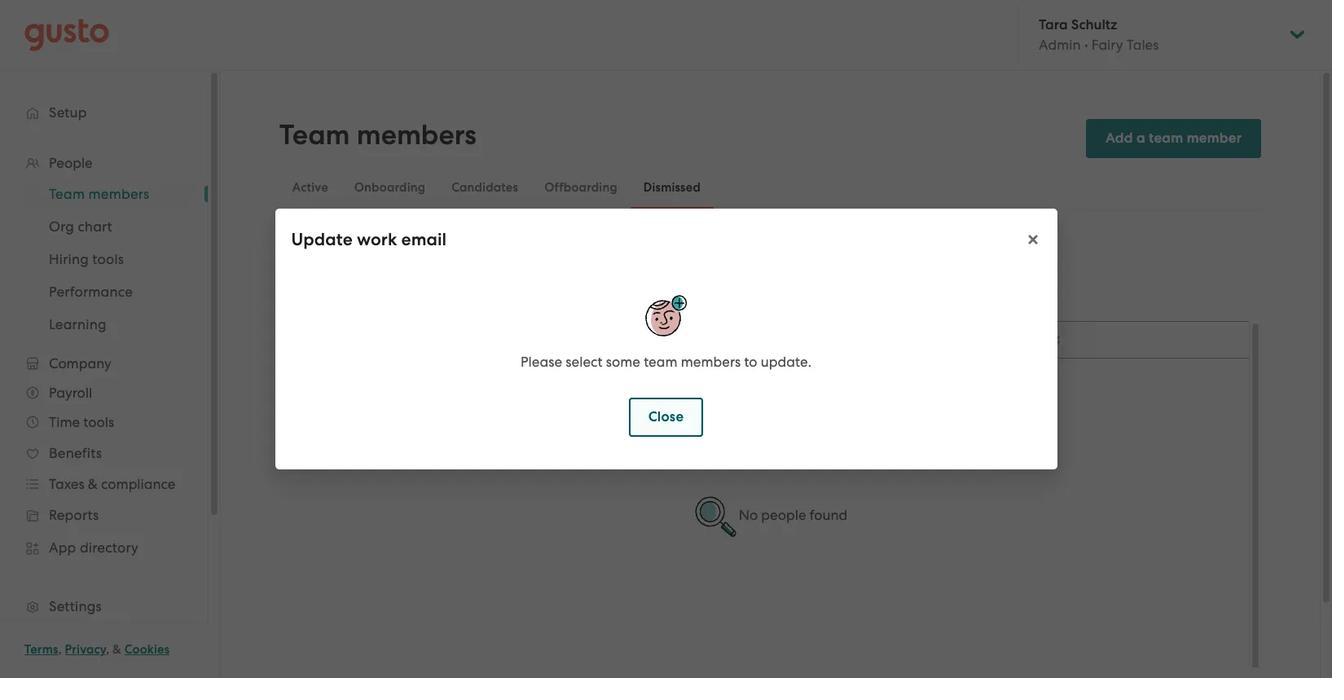 Task type: vqa. For each thing, say whether or not it's contained in the screenshot.
second , from the right
yes



Task type: describe. For each thing, give the bounding box(es) containing it.
team inside button
[[1149, 130, 1184, 147]]

onboarding button
[[341, 168, 439, 207]]

Search people... field
[[279, 223, 671, 259]]

update
[[291, 229, 353, 250]]

add a team member
[[1106, 130, 1242, 147]]

candidates
[[452, 180, 519, 195]]

a
[[1137, 130, 1146, 147]]

update.
[[761, 354, 812, 370]]

&
[[113, 642, 121, 657]]

privacy link
[[65, 642, 106, 657]]

terms , privacy , & cookies
[[24, 642, 170, 657]]

account menu element
[[1018, 0, 1308, 69]]

team members tab list
[[279, 165, 1262, 210]]

work
[[357, 229, 397, 250]]

no people found
[[739, 507, 848, 523]]

candidates button
[[439, 168, 532, 207]]

team inside update work email 'dialog'
[[644, 354, 678, 370]]

offboarding
[[545, 180, 618, 195]]

please select some team members to update.
[[521, 354, 812, 370]]



Task type: locate. For each thing, give the bounding box(es) containing it.
0 horizontal spatial members
[[357, 118, 477, 152]]

members up onboarding button
[[357, 118, 477, 152]]

close
[[649, 408, 684, 426]]

1 horizontal spatial ,
[[106, 642, 110, 657]]

1 vertical spatial team
[[644, 354, 678, 370]]

active button
[[279, 168, 341, 207]]

0 vertical spatial team
[[1149, 130, 1184, 147]]

,
[[58, 642, 62, 657], [106, 642, 110, 657]]

, left privacy link
[[58, 642, 62, 657]]

1 vertical spatial members
[[681, 354, 741, 370]]

terms link
[[24, 642, 58, 657]]

1 horizontal spatial members
[[681, 354, 741, 370]]

2 , from the left
[[106, 642, 110, 657]]

0 vertical spatial members
[[357, 118, 477, 152]]

to
[[745, 354, 758, 370]]

1 horizontal spatial team
[[1149, 130, 1184, 147]]

update work email
[[291, 229, 447, 250]]

team
[[279, 118, 350, 152]]

update work email dialog
[[275, 209, 1058, 470]]

team right a
[[1149, 130, 1184, 147]]

add a team member button
[[1087, 119, 1262, 158]]

terms
[[24, 642, 58, 657]]

team right some
[[644, 354, 678, 370]]

members left to
[[681, 354, 741, 370]]

people
[[762, 507, 807, 523]]

1 , from the left
[[58, 642, 62, 657]]

home image
[[24, 18, 109, 51]]

member
[[1187, 130, 1242, 147]]

privacy
[[65, 642, 106, 657]]

email
[[401, 229, 447, 250]]

members inside update work email 'dialog'
[[681, 354, 741, 370]]

no
[[739, 507, 758, 523]]

0 horizontal spatial ,
[[58, 642, 62, 657]]

cookies
[[125, 642, 170, 657]]

team members
[[279, 118, 477, 152]]

close button
[[629, 398, 704, 437]]

add
[[1106, 130, 1134, 147]]

dismissed button
[[631, 168, 714, 207]]

select
[[566, 354, 603, 370]]

team
[[1149, 130, 1184, 147], [644, 354, 678, 370]]

please
[[521, 354, 563, 370]]

cookies button
[[125, 640, 170, 659]]

found
[[810, 507, 848, 523]]

0 horizontal spatial team
[[644, 354, 678, 370]]

, left &
[[106, 642, 110, 657]]

members
[[357, 118, 477, 152], [681, 354, 741, 370]]

some
[[606, 354, 641, 370]]

active
[[292, 180, 328, 195]]

onboarding
[[354, 180, 426, 195]]

dismissed
[[644, 180, 701, 195]]

offboarding button
[[532, 168, 631, 207]]



